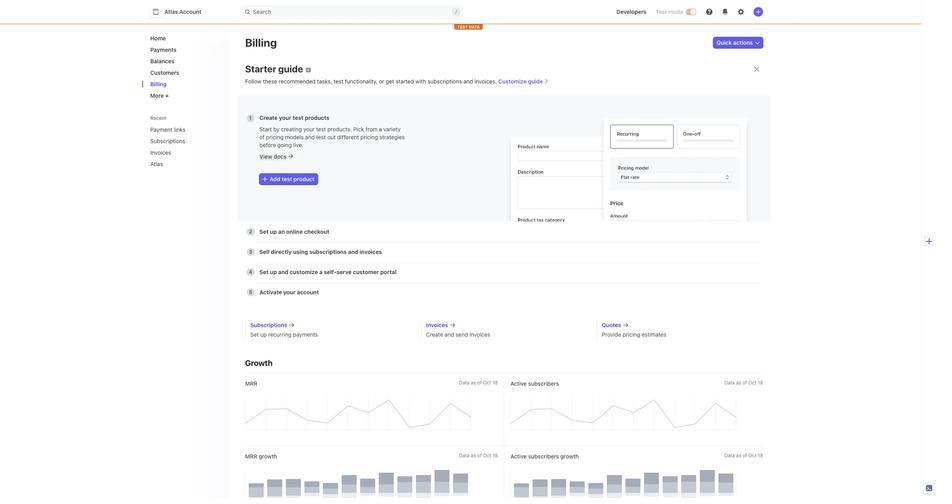 Task type: describe. For each thing, give the bounding box(es) containing it.
as for mrr
[[471, 380, 476, 386]]

payment
[[150, 126, 173, 133]]

set up and customize a self-serve customer portal
[[260, 269, 397, 275]]

products.
[[328, 126, 352, 133]]

atlas account
[[165, 8, 202, 15]]

quotes
[[602, 322, 621, 328]]

online
[[286, 228, 303, 235]]

1 vertical spatial subscriptions
[[250, 322, 287, 328]]

billing link
[[147, 78, 223, 91]]

help image
[[707, 9, 713, 15]]

test inside dropdown button
[[293, 101, 304, 108]]

docs
[[274, 153, 287, 160]]

quotes link
[[602, 321, 764, 329]]

test
[[458, 25, 468, 29]]

quick actions
[[717, 39, 753, 46]]

activate your account
[[260, 289, 319, 296]]

products inside dropdown button
[[305, 101, 330, 108]]

checkout
[[304, 228, 330, 235]]

payments
[[150, 46, 177, 53]]

1 vertical spatial create
[[260, 114, 278, 121]]

atlas for atlas
[[150, 161, 163, 167]]

self-
[[324, 269, 337, 275]]

starter guide
[[245, 63, 303, 74]]

create inside dropdown button
[[260, 101, 278, 108]]

2 create your test products from the top
[[260, 114, 330, 121]]

sell
[[260, 248, 270, 255]]

customize
[[499, 78, 527, 85]]

invoices inside recent element
[[150, 149, 171, 156]]

1 vertical spatial invoices
[[470, 331, 490, 338]]

from
[[366, 126, 378, 133]]

2 growth from the left
[[561, 453, 579, 460]]

guide for customize guide
[[528, 78, 543, 85]]

oct for mrr growth
[[483, 453, 491, 458]]

core navigation links element
[[147, 32, 223, 102]]

customers
[[150, 69, 179, 76]]

atlas link
[[147, 157, 212, 171]]

2
[[249, 229, 252, 235]]

search
[[253, 8, 271, 15]]

send
[[456, 331, 468, 338]]

mrr growth
[[245, 453, 277, 460]]

3
[[249, 249, 252, 255]]

pick
[[353, 126, 364, 133]]

atlas for atlas account
[[165, 8, 178, 15]]

recurring
[[268, 331, 292, 338]]

start by creating your test products. pick from a variety of pricing models and test out different pricing strategies before going live.
[[260, 126, 405, 148]]

with
[[416, 78, 426, 85]]

0 horizontal spatial pricing
[[266, 134, 284, 140]]

as for active subscribers
[[737, 380, 742, 386]]

estimates
[[642, 331, 667, 338]]

18 for mrr growth
[[493, 453, 498, 458]]

serve
[[337, 269, 352, 275]]

and inside start by creating your test products. pick from a variety of pricing models and test out different pricing strategies before going live.
[[305, 134, 315, 140]]

oct for active subscribers growth
[[749, 453, 757, 458]]

links
[[174, 126, 186, 133]]

follow
[[245, 78, 262, 85]]

payment links
[[150, 126, 186, 133]]

2 vertical spatial create
[[426, 331, 443, 338]]

creating
[[281, 126, 302, 133]]

an
[[278, 228, 285, 235]]

these
[[263, 78, 277, 85]]

up for an
[[270, 228, 277, 235]]

test data
[[458, 25, 480, 29]]

data
[[469, 25, 480, 29]]

set for set up recurring payments
[[250, 331, 259, 338]]

2 products from the top
[[305, 114, 330, 121]]

developers
[[617, 8, 647, 15]]

starter
[[245, 63, 276, 74]]

active subscribers
[[511, 380, 559, 387]]

/
[[455, 9, 458, 15]]

5
[[249, 289, 252, 295]]

set for set up an online checkout
[[260, 228, 269, 235]]

add test product
[[270, 176, 315, 183]]

follow these recommended tasks, test functionality, or get started with subscriptions and invoices.
[[245, 78, 497, 85]]

mrr for mrr
[[245, 380, 257, 387]]

4
[[249, 269, 252, 275]]

account
[[179, 8, 202, 15]]

functionality,
[[345, 78, 378, 85]]

models
[[285, 134, 304, 140]]

1 vertical spatial subscriptions link
[[250, 321, 412, 329]]

1 horizontal spatial invoices
[[426, 322, 448, 328]]

of for active subscribers
[[743, 380, 747, 386]]

data as of oct 18 for active subscribers growth
[[725, 453, 763, 458]]

a inside start by creating your test products. pick from a variety of pricing models and test out different pricing strategies before going live.
[[379, 126, 382, 133]]

your inside dropdown button
[[279, 101, 291, 108]]

more +
[[150, 92, 169, 99]]

recent element
[[142, 123, 229, 171]]

test left out on the left of page
[[316, 134, 326, 140]]

0 vertical spatial billing
[[245, 36, 277, 49]]

create and send invoices
[[426, 331, 490, 338]]

start
[[260, 126, 272, 133]]

mode
[[669, 8, 684, 15]]

home
[[150, 35, 166, 42]]

developers link
[[614, 6, 650, 18]]

0 horizontal spatial invoices
[[360, 248, 382, 255]]

recent
[[150, 115, 167, 121]]

test right tasks,
[[334, 78, 344, 85]]

payments
[[293, 331, 318, 338]]

customize
[[290, 269, 318, 275]]

data for active subscribers
[[725, 380, 735, 386]]

test
[[656, 8, 667, 15]]

18 for active subscribers
[[758, 380, 763, 386]]

test mode
[[656, 8, 684, 15]]

none search field containing search
[[241, 5, 464, 19]]

up for and
[[270, 269, 277, 275]]

balances link
[[147, 55, 223, 68]]

view
[[260, 153, 272, 160]]

activate
[[260, 289, 282, 296]]

+
[[165, 92, 169, 99]]

portal
[[380, 269, 397, 275]]

account
[[297, 289, 319, 296]]



Task type: locate. For each thing, give the bounding box(es) containing it.
1 mrr from the top
[[245, 380, 257, 387]]

atlas left 'account'
[[165, 8, 178, 15]]

set left recurring
[[250, 331, 259, 338]]

subscriptions link up payments
[[250, 321, 412, 329]]

create left 'send'
[[426, 331, 443, 338]]

data for active subscribers growth
[[725, 453, 735, 458]]

payments link
[[147, 43, 223, 56]]

subscriptions right with
[[428, 78, 462, 85]]

set right 4
[[260, 269, 269, 275]]

0 horizontal spatial atlas
[[150, 161, 163, 167]]

invoices right 'send'
[[470, 331, 490, 338]]

up left recurring
[[260, 331, 267, 338]]

before
[[260, 142, 276, 148]]

recent navigation links element
[[142, 112, 229, 171]]

18 for active subscribers growth
[[758, 453, 763, 458]]

as for active subscribers growth
[[737, 453, 742, 458]]

1 horizontal spatial invoices
[[470, 331, 490, 338]]

by
[[273, 126, 280, 133]]

pricing down by
[[266, 134, 284, 140]]

customize guide
[[499, 78, 543, 85]]

1 vertical spatial a
[[319, 269, 323, 275]]

1 vertical spatial mrr
[[245, 453, 257, 460]]

atlas account button
[[150, 6, 209, 17]]

mrr for mrr growth
[[245, 453, 257, 460]]

actions
[[734, 39, 753, 46]]

1 horizontal spatial guide
[[528, 78, 543, 85]]

subscriptions down payment links
[[150, 138, 185, 144]]

0 vertical spatial subscriptions link
[[147, 135, 212, 148]]

1 horizontal spatial atlas
[[165, 8, 178, 15]]

0 horizontal spatial subscriptions
[[150, 138, 185, 144]]

up for recurring
[[260, 331, 267, 338]]

of for mrr growth
[[478, 453, 482, 458]]

active for active subscribers
[[511, 380, 527, 387]]

guide up recommended
[[278, 63, 303, 74]]

test right add
[[282, 176, 292, 183]]

0 vertical spatial subscriptions
[[150, 138, 185, 144]]

1 vertical spatial subscribers
[[528, 453, 559, 460]]

subscriptions link
[[147, 135, 212, 148], [250, 321, 412, 329]]

active for active subscribers growth
[[511, 453, 527, 460]]

subscriptions
[[428, 78, 462, 85], [310, 248, 347, 255]]

0 horizontal spatial growth
[[259, 453, 277, 460]]

set for set up and customize a self-serve customer portal
[[260, 269, 269, 275]]

2 active from the top
[[511, 453, 527, 460]]

atlas inside button
[[165, 8, 178, 15]]

of for mrr
[[478, 380, 482, 386]]

subscriptions
[[150, 138, 185, 144], [250, 322, 287, 328]]

out
[[328, 134, 336, 140]]

invoices.
[[475, 78, 497, 85]]

provide
[[602, 331, 621, 338]]

set up recurring payments
[[250, 331, 318, 338]]

settings image
[[738, 9, 745, 15]]

0 vertical spatial create your test products
[[260, 101, 330, 108]]

variety
[[384, 126, 401, 133]]

products up out on the left of page
[[305, 114, 330, 121]]

tasks,
[[317, 78, 332, 85]]

billing
[[245, 36, 277, 49], [150, 81, 167, 87]]

get
[[386, 78, 394, 85]]

create down these
[[260, 101, 278, 108]]

data
[[459, 380, 470, 386], [725, 380, 735, 386], [459, 453, 470, 458], [725, 453, 735, 458]]

1 create your test products from the top
[[260, 101, 330, 108]]

1 horizontal spatial invoices link
[[426, 321, 588, 329]]

data as of oct 18 for mrr
[[459, 380, 498, 386]]

and right models
[[305, 134, 315, 140]]

create your test products inside dropdown button
[[260, 101, 330, 108]]

1 growth from the left
[[259, 453, 277, 460]]

None search field
[[241, 5, 464, 19]]

pricing down from
[[361, 134, 378, 140]]

going
[[278, 142, 292, 148]]

using
[[293, 248, 308, 255]]

guide for starter guide
[[278, 63, 303, 74]]

1 products from the top
[[305, 101, 330, 108]]

a left self-
[[319, 269, 323, 275]]

0 vertical spatial products
[[305, 101, 330, 108]]

subscriptions up set up and customize a self-serve customer portal
[[310, 248, 347, 255]]

test up "creating"
[[293, 114, 304, 121]]

data for mrr
[[459, 380, 470, 386]]

0 vertical spatial up
[[270, 228, 277, 235]]

1 horizontal spatial subscriptions
[[428, 78, 462, 85]]

and left 'send'
[[445, 331, 454, 338]]

2 mrr from the top
[[245, 453, 257, 460]]

and
[[464, 78, 473, 85], [305, 134, 315, 140], [348, 248, 358, 255], [278, 269, 289, 275], [445, 331, 454, 338]]

quick actions button
[[714, 37, 763, 48]]

data as of oct 18
[[459, 380, 498, 386], [725, 380, 763, 386], [459, 453, 498, 458], [725, 453, 763, 458]]

billing up starter
[[245, 36, 277, 49]]

live.
[[293, 142, 304, 148]]

or
[[379, 78, 385, 85]]

1 horizontal spatial billing
[[245, 36, 277, 49]]

create up "start"
[[260, 114, 278, 121]]

1 vertical spatial subscriptions
[[310, 248, 347, 255]]

add
[[270, 176, 280, 183]]

0 vertical spatial invoices link
[[147, 146, 212, 159]]

create your test products up "creating"
[[260, 114, 330, 121]]

invoices up atlas link
[[150, 149, 171, 156]]

more
[[150, 92, 164, 99]]

oct for mrr
[[483, 380, 491, 386]]

invoices
[[360, 248, 382, 255], [470, 331, 490, 338]]

oct
[[483, 380, 491, 386], [749, 380, 757, 386], [483, 453, 491, 458], [749, 453, 757, 458]]

test inside "link"
[[282, 176, 292, 183]]

1 vertical spatial set
[[260, 269, 269, 275]]

view docs
[[260, 153, 287, 160]]

sell directly using subscriptions and invoices
[[260, 248, 382, 255]]

invoices up create and send invoices
[[426, 322, 448, 328]]

data for mrr growth
[[459, 453, 470, 458]]

0 vertical spatial mrr
[[245, 380, 257, 387]]

0 vertical spatial invoices
[[150, 149, 171, 156]]

set right 2
[[260, 228, 269, 235]]

0 horizontal spatial subscriptions link
[[147, 135, 212, 148]]

0 vertical spatial set
[[260, 228, 269, 235]]

started
[[396, 78, 414, 85]]

0 vertical spatial invoices
[[360, 248, 382, 255]]

Search text field
[[241, 5, 464, 19]]

0 horizontal spatial guide
[[278, 63, 303, 74]]

create your test products
[[260, 101, 330, 108], [260, 114, 330, 121]]

balances
[[150, 58, 174, 64]]

strategies
[[380, 134, 405, 140]]

pricing
[[266, 134, 284, 140], [361, 134, 378, 140], [623, 331, 640, 338]]

test
[[334, 78, 344, 85], [293, 101, 304, 108], [293, 114, 304, 121], [316, 126, 326, 133], [316, 134, 326, 140], [282, 176, 292, 183]]

different
[[337, 134, 359, 140]]

0 horizontal spatial billing
[[150, 81, 167, 87]]

guide right customize
[[528, 78, 543, 85]]

and left invoices.
[[464, 78, 473, 85]]

create
[[260, 101, 278, 108], [260, 114, 278, 121], [426, 331, 443, 338]]

home link
[[147, 32, 223, 45]]

1 horizontal spatial subscriptions
[[250, 322, 287, 328]]

0 vertical spatial subscribers
[[528, 380, 559, 387]]

customer
[[353, 269, 379, 275]]

1 vertical spatial invoices link
[[426, 321, 588, 329]]

data as of oct 18 for mrr growth
[[459, 453, 498, 458]]

products down tasks,
[[305, 101, 330, 108]]

1 subscribers from the top
[[528, 380, 559, 387]]

active subscribers growth
[[511, 453, 579, 460]]

payment links link
[[147, 123, 212, 136]]

subscriptions link down links
[[147, 135, 212, 148]]

subscriptions inside recent element
[[150, 138, 185, 144]]

1 active from the top
[[511, 380, 527, 387]]

atlas inside recent element
[[150, 161, 163, 167]]

0 horizontal spatial invoices link
[[147, 146, 212, 159]]

mrr
[[245, 380, 257, 387], [245, 453, 257, 460]]

subscribers for active subscribers
[[528, 380, 559, 387]]

1 vertical spatial up
[[270, 269, 277, 275]]

and down directly
[[278, 269, 289, 275]]

1 horizontal spatial pricing
[[361, 134, 378, 140]]

atlas down payment
[[150, 161, 163, 167]]

0 horizontal spatial invoices
[[150, 149, 171, 156]]

1 horizontal spatial subscriptions link
[[250, 321, 412, 329]]

subscriptions up recurring
[[250, 322, 287, 328]]

1 vertical spatial guide
[[528, 78, 543, 85]]

of
[[260, 134, 265, 140], [478, 380, 482, 386], [743, 380, 747, 386], [478, 453, 482, 458], [743, 453, 747, 458]]

test down recommended
[[293, 101, 304, 108]]

0 vertical spatial atlas
[[165, 8, 178, 15]]

directly
[[271, 248, 292, 255]]

0 horizontal spatial subscriptions
[[310, 248, 347, 255]]

2 vertical spatial set
[[250, 331, 259, 338]]

1 vertical spatial active
[[511, 453, 527, 460]]

subscribers for active subscribers growth
[[528, 453, 559, 460]]

0 vertical spatial subscriptions
[[428, 78, 462, 85]]

1 vertical spatial atlas
[[150, 161, 163, 167]]

pricing right provide
[[623, 331, 640, 338]]

set up an online checkout
[[260, 228, 330, 235]]

billing inside core navigation links element
[[150, 81, 167, 87]]

0 vertical spatial guide
[[278, 63, 303, 74]]

oct for active subscribers
[[749, 380, 757, 386]]

1 horizontal spatial growth
[[561, 453, 579, 460]]

product
[[294, 176, 315, 183]]

1 vertical spatial billing
[[150, 81, 167, 87]]

0 horizontal spatial a
[[319, 269, 323, 275]]

18 for mrr
[[493, 380, 498, 386]]

0 vertical spatial create
[[260, 101, 278, 108]]

1 vertical spatial products
[[305, 114, 330, 121]]

up left an
[[270, 228, 277, 235]]

test left the products.
[[316, 126, 326, 133]]

customers link
[[147, 66, 223, 79]]

of for active subscribers growth
[[743, 453, 747, 458]]

1 vertical spatial invoices
[[426, 322, 448, 328]]

0 vertical spatial a
[[379, 126, 382, 133]]

1
[[249, 115, 252, 121]]

recommended
[[279, 78, 316, 85]]

2 vertical spatial up
[[260, 331, 267, 338]]

create your test products down recommended
[[260, 101, 330, 108]]

add test product link
[[260, 174, 318, 185]]

1 horizontal spatial a
[[379, 126, 382, 133]]

create your test products button
[[247, 95, 762, 114]]

2 subscribers from the top
[[528, 453, 559, 460]]

up up activate at left
[[270, 269, 277, 275]]

billing up more +
[[150, 81, 167, 87]]

active
[[511, 380, 527, 387], [511, 453, 527, 460]]

0 vertical spatial active
[[511, 380, 527, 387]]

of inside start by creating your test products. pick from a variety of pricing models and test out different pricing strategies before going live.
[[260, 134, 265, 140]]

18
[[493, 380, 498, 386], [758, 380, 763, 386], [493, 453, 498, 458], [758, 453, 763, 458]]

1 vertical spatial create your test products
[[260, 114, 330, 121]]

and up the serve
[[348, 248, 358, 255]]

a right from
[[379, 126, 382, 133]]

data as of oct 18 for active subscribers
[[725, 380, 763, 386]]

your inside start by creating your test products. pick from a variety of pricing models and test out different pricing strategies before going live.
[[304, 126, 315, 133]]

provide pricing estimates
[[602, 331, 667, 338]]

2 horizontal spatial pricing
[[623, 331, 640, 338]]

growth
[[259, 453, 277, 460], [561, 453, 579, 460]]

invoices up customer
[[360, 248, 382, 255]]

as for mrr growth
[[471, 453, 476, 458]]

growth
[[245, 358, 273, 368]]



Task type: vqa. For each thing, say whether or not it's contained in the screenshot.
checkout
yes



